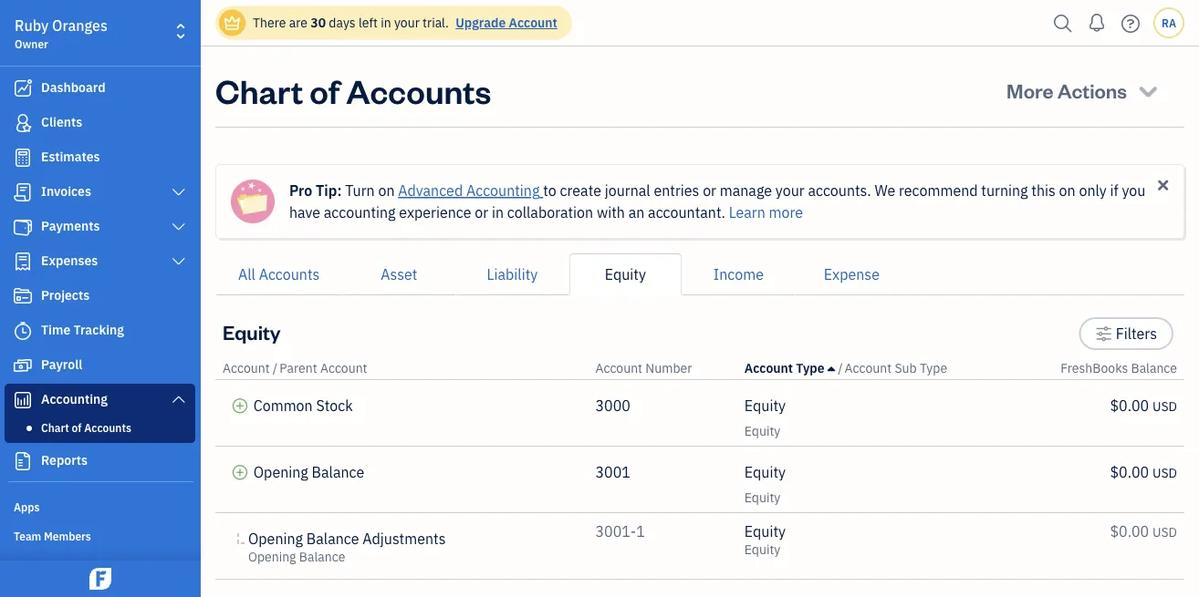 Task type: describe. For each thing, give the bounding box(es) containing it.
experience
[[399, 203, 472, 222]]

income button
[[682, 254, 795, 296]]

account for account number
[[596, 360, 643, 377]]

chevron large down image for payments
[[170, 220, 187, 235]]

account for account type
[[745, 360, 793, 377]]

adjustments
[[363, 530, 446, 549]]

parent
[[280, 360, 317, 377]]

1
[[636, 523, 645, 542]]

filters button
[[1080, 318, 1174, 351]]

clients
[[41, 114, 82, 131]]

invoices
[[41, 183, 91, 200]]

pro tip: turn on advanced accounting
[[289, 181, 540, 200]]

collaboration
[[507, 203, 594, 222]]

$0.00 usd for 3001-1
[[1110, 523, 1178, 542]]

all accounts button
[[215, 254, 343, 296]]

oranges
[[52, 16, 108, 35]]

30
[[311, 14, 326, 31]]

asset
[[381, 265, 418, 284]]

more
[[769, 203, 803, 222]]

0 vertical spatial accounting
[[466, 181, 540, 200]]

3001
[[596, 463, 631, 482]]

payments
[[41, 218, 100, 235]]

caretup image
[[828, 362, 835, 376]]

time tracking
[[41, 322, 124, 339]]

all
[[238, 265, 255, 284]]

tip:
[[316, 181, 342, 200]]

accounts inside main "element"
[[84, 421, 131, 435]]

chart image
[[12, 392, 34, 410]]

learn
[[729, 203, 766, 222]]

opening balance adjustments opening balance
[[248, 530, 446, 566]]

expenses link
[[5, 246, 195, 278]]

apps link
[[5, 493, 195, 520]]

timer image
[[12, 322, 34, 341]]

reports link
[[5, 445, 195, 478]]

0 vertical spatial chart of accounts
[[215, 68, 492, 112]]

accounts.
[[808, 181, 872, 200]]

apps
[[14, 500, 40, 515]]

an
[[629, 203, 645, 222]]

account right upgrade at the left of the page
[[509, 14, 558, 31]]

your for trial.
[[394, 14, 420, 31]]

owner
[[15, 37, 48, 51]]

freshbooks
[[1061, 360, 1129, 377]]

upgrade
[[456, 14, 506, 31]]

you
[[1122, 181, 1146, 200]]

this
[[1032, 181, 1056, 200]]

balance for opening balance
[[312, 463, 365, 482]]

time tracking link
[[5, 315, 195, 348]]

there
[[253, 14, 286, 31]]

3001-1
[[596, 523, 645, 542]]

accounting inside main "element"
[[41, 391, 108, 408]]

entries
[[654, 181, 700, 200]]

turning
[[982, 181, 1028, 200]]

3001-
[[596, 523, 637, 542]]

chart of accounts inside main "element"
[[41, 421, 131, 435]]

dashboard
[[41, 79, 106, 96]]

create
[[560, 181, 602, 200]]

liability
[[487, 265, 538, 284]]

tracking
[[74, 322, 124, 339]]

usd for 3001
[[1153, 465, 1178, 482]]

team
[[14, 529, 41, 544]]

equity equity for 3001
[[745, 463, 786, 507]]

if
[[1110, 181, 1119, 200]]

payments link
[[5, 211, 195, 244]]

chevron large down image for expenses
[[170, 255, 187, 269]]

freshbooks balance
[[1061, 360, 1178, 377]]

asset button
[[343, 254, 456, 296]]

actions
[[1058, 77, 1127, 103]]

learn more link
[[729, 203, 803, 222]]

2 horizontal spatial accounts
[[346, 68, 492, 112]]

settings image
[[1096, 323, 1113, 345]]

expenses
[[41, 252, 98, 269]]

estimates link
[[5, 141, 195, 174]]

invoices link
[[5, 176, 195, 209]]

accounting
[[324, 203, 396, 222]]

on inside to create journal entries or manage your accounts. we recommend turning this on only if  you have accounting experience or in collaboration with an accountant.
[[1060, 181, 1076, 200]]

go to help image
[[1116, 10, 1146, 37]]

opening for opening balance
[[254, 463, 308, 482]]

balance for freshbooks balance
[[1132, 360, 1178, 377]]

more actions
[[1007, 77, 1127, 103]]

freshbooks image
[[86, 569, 115, 591]]

report image
[[12, 453, 34, 471]]

equity inside button
[[605, 265, 646, 284]]

account / parent account
[[223, 360, 367, 377]]

clients link
[[5, 107, 195, 140]]

main element
[[0, 0, 246, 598]]

reports
[[41, 452, 88, 469]]

1 type from the left
[[796, 360, 825, 377]]

ra
[[1162, 16, 1177, 30]]

client image
[[12, 114, 34, 132]]

projects link
[[5, 280, 195, 313]]

account up stock at the left bottom of page
[[320, 360, 367, 377]]

left
[[359, 14, 378, 31]]

your for accounts.
[[776, 181, 805, 200]]

account sub type
[[845, 360, 948, 377]]

usd for 3000
[[1153, 398, 1178, 415]]

ra button
[[1154, 7, 1185, 38]]

crown image
[[223, 13, 242, 32]]

more
[[1007, 77, 1054, 103]]

0 vertical spatial or
[[703, 181, 717, 200]]

number
[[646, 360, 692, 377]]



Task type: locate. For each thing, give the bounding box(es) containing it.
2 chevron large down image from the top
[[170, 255, 187, 269]]

$0.00 for 3000
[[1110, 397, 1149, 416]]

2 equity equity from the top
[[745, 463, 786, 507]]

1 horizontal spatial accounts
[[259, 265, 320, 284]]

equity
[[605, 265, 646, 284], [223, 319, 281, 345], [745, 397, 786, 416], [745, 423, 781, 440], [745, 463, 786, 482], [745, 490, 781, 507], [745, 523, 786, 542], [745, 542, 781, 559]]

ruby
[[15, 16, 49, 35]]

liability button
[[456, 254, 569, 296]]

0 vertical spatial $0.00
[[1110, 397, 1149, 416]]

common stock
[[254, 397, 353, 416]]

1 chevron large down image from the top
[[170, 220, 187, 235]]

0 vertical spatial accounts
[[346, 68, 492, 112]]

close image
[[1155, 177, 1172, 194]]

chevron large down image for accounting
[[170, 393, 187, 407]]

2 vertical spatial usd
[[1153, 524, 1178, 541]]

project image
[[12, 288, 34, 306]]

1 horizontal spatial chart
[[215, 68, 303, 112]]

0 horizontal spatial or
[[475, 203, 489, 222]]

balance
[[1132, 360, 1178, 377], [312, 463, 365, 482], [307, 530, 359, 549], [299, 549, 345, 566]]

account right the caretup image
[[845, 360, 892, 377]]

team members link
[[5, 522, 195, 550]]

expense image
[[12, 253, 34, 271]]

0 horizontal spatial accounts
[[84, 421, 131, 435]]

accounts down there are 30 days left in your trial. upgrade account
[[346, 68, 492, 112]]

equity equity for 3001-1
[[745, 523, 786, 559]]

payroll
[[41, 356, 82, 373]]

account up 3000 on the bottom of page
[[596, 360, 643, 377]]

dashboard image
[[12, 79, 34, 98]]

accounting left to
[[466, 181, 540, 200]]

accounts right all
[[259, 265, 320, 284]]

1 usd from the top
[[1153, 398, 1178, 415]]

1 vertical spatial accounts
[[259, 265, 320, 284]]

search image
[[1049, 10, 1078, 37]]

0 vertical spatial in
[[381, 14, 391, 31]]

are
[[289, 14, 308, 31]]

2 type from the left
[[920, 360, 948, 377]]

to
[[543, 181, 557, 200]]

in down advanced accounting link
[[492, 203, 504, 222]]

0 vertical spatial of
[[310, 68, 340, 112]]

there are 30 days left in your trial. upgrade account
[[253, 14, 558, 31]]

0 horizontal spatial on
[[378, 181, 395, 200]]

2 / from the left
[[838, 360, 843, 377]]

0 vertical spatial chevron large down image
[[170, 220, 187, 235]]

chevron large down image up chart of accounts link
[[170, 393, 187, 407]]

$0.00 for 3001-1
[[1110, 523, 1149, 542]]

in right left
[[381, 14, 391, 31]]

of inside main "element"
[[72, 421, 82, 435]]

accounts down accounting link
[[84, 421, 131, 435]]

advanced
[[398, 181, 463, 200]]

chevron large down image inside expenses link
[[170, 255, 187, 269]]

chart of accounts down accounting link
[[41, 421, 131, 435]]

0 vertical spatial usd
[[1153, 398, 1178, 415]]

account left the caretup image
[[745, 360, 793, 377]]

filters
[[1116, 325, 1158, 344]]

2 $0.00 from the top
[[1110, 463, 1149, 482]]

2 $0.00 usd from the top
[[1110, 463, 1178, 482]]

1 vertical spatial $0.00 usd
[[1110, 463, 1178, 482]]

turn
[[345, 181, 375, 200]]

or up accountant.
[[703, 181, 717, 200]]

account
[[509, 14, 558, 31], [223, 360, 270, 377], [320, 360, 367, 377], [596, 360, 643, 377], [745, 360, 793, 377], [845, 360, 892, 377]]

opening
[[254, 463, 308, 482], [248, 530, 303, 549], [248, 549, 296, 566]]

3 $0.00 usd from the top
[[1110, 523, 1178, 542]]

upgrade account link
[[452, 14, 558, 31]]

1 horizontal spatial /
[[838, 360, 843, 377]]

0 horizontal spatial accounting
[[41, 391, 108, 408]]

type
[[796, 360, 825, 377], [920, 360, 948, 377]]

income
[[714, 265, 764, 284]]

1 vertical spatial equity equity
[[745, 463, 786, 507]]

account number
[[596, 360, 692, 377]]

expense button
[[795, 254, 909, 296]]

type right sub
[[920, 360, 948, 377]]

3 usd from the top
[[1153, 524, 1178, 541]]

chevron large down image inside accounting link
[[170, 393, 187, 407]]

accounting down payroll
[[41, 391, 108, 408]]

chevron large down image inside payments link
[[170, 220, 187, 235]]

1 horizontal spatial chart of accounts
[[215, 68, 492, 112]]

0 vertical spatial equity equity
[[745, 397, 786, 440]]

account for account sub type
[[845, 360, 892, 377]]

2 vertical spatial $0.00
[[1110, 523, 1149, 542]]

journal
[[605, 181, 651, 200]]

team members
[[14, 529, 91, 544]]

with
[[597, 203, 625, 222]]

your inside to create journal entries or manage your accounts. we recommend turning this on only if  you have accounting experience or in collaboration with an accountant.
[[776, 181, 805, 200]]

invoice image
[[12, 183, 34, 202]]

account type button
[[745, 360, 835, 377]]

we
[[875, 181, 896, 200]]

chevron large down image left all
[[170, 255, 187, 269]]

or down advanced accounting link
[[475, 203, 489, 222]]

0 horizontal spatial /
[[273, 360, 278, 377]]

on
[[378, 181, 395, 200], [1060, 181, 1076, 200]]

manage
[[720, 181, 772, 200]]

0 vertical spatial your
[[394, 14, 420, 31]]

accountant.
[[648, 203, 726, 222]]

2 vertical spatial accounts
[[84, 421, 131, 435]]

0 horizontal spatial your
[[394, 14, 420, 31]]

dashboard link
[[5, 72, 195, 105]]

1 equity equity from the top
[[745, 397, 786, 440]]

to create journal entries or manage your accounts. we recommend turning this on only if  you have accounting experience or in collaboration with an accountant.
[[289, 181, 1146, 222]]

0 horizontal spatial chart of accounts
[[41, 421, 131, 435]]

1 horizontal spatial on
[[1060, 181, 1076, 200]]

more actions button
[[991, 68, 1178, 112]]

opening for opening balance adjustments opening balance
[[248, 530, 303, 549]]

of down 30
[[310, 68, 340, 112]]

0 horizontal spatial chart
[[41, 421, 69, 435]]

of up reports
[[72, 421, 82, 435]]

1 $0.00 usd from the top
[[1110, 397, 1178, 416]]

2 vertical spatial equity equity
[[745, 523, 786, 559]]

balance down stock at the left bottom of page
[[312, 463, 365, 482]]

0 horizontal spatial in
[[381, 14, 391, 31]]

0 vertical spatial $0.00 usd
[[1110, 397, 1178, 416]]

stock
[[316, 397, 353, 416]]

in inside to create journal entries or manage your accounts. we recommend turning this on only if  you have accounting experience or in collaboration with an accountant.
[[492, 203, 504, 222]]

accounts inside 'button'
[[259, 265, 320, 284]]

1 vertical spatial or
[[475, 203, 489, 222]]

1 horizontal spatial your
[[776, 181, 805, 200]]

your
[[394, 14, 420, 31], [776, 181, 805, 200]]

or
[[703, 181, 717, 200], [475, 203, 489, 222]]

balance for opening balance adjustments opening balance
[[307, 530, 359, 549]]

1 horizontal spatial type
[[920, 360, 948, 377]]

$0.00 usd for 3001
[[1110, 463, 1178, 482]]

on right turn
[[378, 181, 395, 200]]

chart up reports
[[41, 421, 69, 435]]

usd for 3001-1
[[1153, 524, 1178, 541]]

2 usd from the top
[[1153, 465, 1178, 482]]

balance left adjustments
[[299, 549, 345, 566]]

members
[[44, 529, 91, 544]]

1 $0.00 from the top
[[1110, 397, 1149, 416]]

time
[[41, 322, 71, 339]]

balance down opening balance
[[307, 530, 359, 549]]

equity equity for 3000
[[745, 397, 786, 440]]

1 vertical spatial accounting
[[41, 391, 108, 408]]

chart of accounts link
[[8, 417, 192, 439]]

pro
[[289, 181, 312, 200]]

have
[[289, 203, 320, 222]]

1 vertical spatial chart
[[41, 421, 69, 435]]

/ left "parent"
[[273, 360, 278, 377]]

1 vertical spatial chevron large down image
[[170, 255, 187, 269]]

2 vertical spatial $0.00 usd
[[1110, 523, 1178, 542]]

1 vertical spatial usd
[[1153, 465, 1178, 482]]

1 vertical spatial of
[[72, 421, 82, 435]]

advanced accounting link
[[398, 181, 543, 200]]

money image
[[12, 357, 34, 375]]

account for account / parent account
[[223, 360, 270, 377]]

0 vertical spatial chart
[[215, 68, 303, 112]]

chart inside main "element"
[[41, 421, 69, 435]]

payroll link
[[5, 350, 195, 382]]

common
[[254, 397, 313, 416]]

chart of accounts down days
[[215, 68, 492, 112]]

3 chevron large down image from the top
[[170, 393, 187, 407]]

1 on from the left
[[378, 181, 395, 200]]

equity button
[[569, 254, 682, 296]]

chevrondown image
[[1136, 78, 1161, 103]]

/ right the caretup image
[[838, 360, 843, 377]]

2 on from the left
[[1060, 181, 1076, 200]]

1 horizontal spatial or
[[703, 181, 717, 200]]

1 vertical spatial your
[[776, 181, 805, 200]]

ruby oranges owner
[[15, 16, 108, 51]]

opening balance
[[254, 463, 365, 482]]

sub
[[895, 360, 917, 377]]

1 horizontal spatial in
[[492, 203, 504, 222]]

chevron large down image
[[170, 185, 187, 200]]

accounting
[[466, 181, 540, 200], [41, 391, 108, 408]]

0 horizontal spatial of
[[72, 421, 82, 435]]

$0.00 usd for 3000
[[1110, 397, 1178, 416]]

$0.00 usd
[[1110, 397, 1178, 416], [1110, 463, 1178, 482], [1110, 523, 1178, 542]]

chevron large down image
[[170, 220, 187, 235], [170, 255, 187, 269], [170, 393, 187, 407]]

items and services image
[[14, 558, 195, 572]]

estimates
[[41, 148, 100, 165]]

notifications image
[[1083, 5, 1112, 41]]

all accounts
[[238, 265, 320, 284]]

3 equity equity from the top
[[745, 523, 786, 559]]

account type
[[745, 360, 825, 377]]

1 horizontal spatial accounting
[[466, 181, 540, 200]]

1 vertical spatial in
[[492, 203, 504, 222]]

trial.
[[423, 14, 449, 31]]

1 vertical spatial $0.00
[[1110, 463, 1149, 482]]

/
[[273, 360, 278, 377], [838, 360, 843, 377]]

3000
[[596, 397, 631, 416]]

account left "parent"
[[223, 360, 270, 377]]

estimate image
[[12, 149, 34, 167]]

only
[[1079, 181, 1107, 200]]

your up the more
[[776, 181, 805, 200]]

payment image
[[12, 218, 34, 236]]

type left the caretup image
[[796, 360, 825, 377]]

on right this
[[1060, 181, 1076, 200]]

3 $0.00 from the top
[[1110, 523, 1149, 542]]

0 horizontal spatial type
[[796, 360, 825, 377]]

chevron large down image down chevron large down icon
[[170, 220, 187, 235]]

projects
[[41, 287, 90, 304]]

balance down filters
[[1132, 360, 1178, 377]]

chart down there
[[215, 68, 303, 112]]

$0.00 for 3001
[[1110, 463, 1149, 482]]

2 vertical spatial chevron large down image
[[170, 393, 187, 407]]

your left trial.
[[394, 14, 420, 31]]

learn more
[[729, 203, 803, 222]]

1 vertical spatial chart of accounts
[[41, 421, 131, 435]]

1 horizontal spatial of
[[310, 68, 340, 112]]

accounting link
[[5, 384, 195, 417]]

1 / from the left
[[273, 360, 278, 377]]



Task type: vqa. For each thing, say whether or not it's contained in the screenshot.
the Permissions
no



